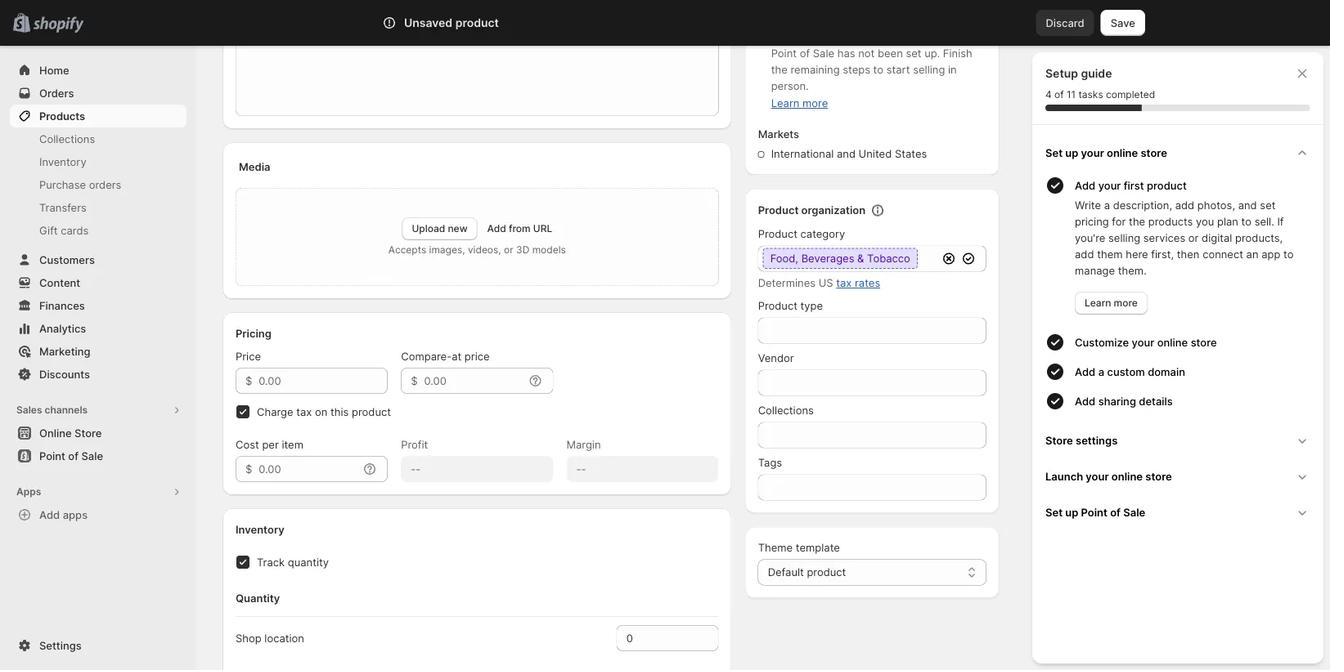 Task type: locate. For each thing, give the bounding box(es) containing it.
1 horizontal spatial add
[[1175, 199, 1194, 211]]

1 vertical spatial tax
[[296, 406, 312, 418]]

collections down vendor
[[758, 405, 814, 417]]

0 horizontal spatial to
[[873, 63, 884, 76]]

learn down person.
[[771, 97, 800, 110]]

set down 4
[[1045, 146, 1063, 159]]

2 product from the top
[[758, 228, 798, 241]]

online up the domain
[[1157, 336, 1188, 349]]

finances link
[[10, 294, 187, 317]]

purchase orders link
[[10, 173, 187, 196]]

store up the launch
[[1045, 434, 1073, 447]]

quantity
[[288, 556, 329, 569]]

sale up remaining
[[813, 47, 834, 60]]

0 horizontal spatial set
[[906, 47, 922, 60]]

learn more link down person.
[[771, 97, 828, 110]]

point inside point of sale link
[[39, 450, 65, 463]]

online up add your first product
[[1107, 146, 1138, 159]]

point of sale link
[[10, 445, 187, 468]]

1 horizontal spatial the
[[1129, 215, 1145, 228]]

0 horizontal spatial learn more link
[[771, 97, 828, 110]]

on
[[315, 406, 327, 418]]

1 vertical spatial more
[[1114, 297, 1138, 309]]

in
[[948, 63, 957, 76]]

shop
[[236, 632, 261, 645]]

$ down "price" on the bottom of the page
[[245, 375, 252, 387]]

your for launch your online store
[[1086, 470, 1109, 483]]

pricing
[[1075, 215, 1109, 228]]

set inside write a description, add photos, and set pricing for the products you plan to sell. if you're selling services or digital products, add them here first, then connect an app to manage them.
[[1260, 199, 1276, 211]]

set up your online store
[[1045, 146, 1167, 159]]

a
[[1104, 199, 1110, 211], [1098, 366, 1104, 378]]

1 vertical spatial set
[[1045, 506, 1063, 519]]

if
[[1277, 215, 1284, 228]]

and up sell.
[[1238, 199, 1257, 211]]

0 horizontal spatial sale
[[81, 450, 103, 463]]

upload
[[412, 223, 445, 235]]

point inside set up point of sale button
[[1081, 506, 1108, 519]]

the down the description,
[[1129, 215, 1145, 228]]

up up write
[[1065, 146, 1078, 159]]

product for product category
[[758, 228, 798, 241]]

1 up from the top
[[1065, 146, 1078, 159]]

product inside add your first product button
[[1147, 179, 1187, 192]]

tax left on at the bottom left
[[296, 406, 312, 418]]

1 vertical spatial learn
[[1085, 297, 1111, 309]]

set for set up your online store
[[1045, 146, 1063, 159]]

0 vertical spatial to
[[873, 63, 884, 76]]

0 vertical spatial inventory
[[39, 155, 86, 168]]

collections down the products
[[39, 133, 95, 145]]

set up point of sale
[[1045, 506, 1145, 519]]

product for product organization
[[758, 204, 799, 217]]

more inside point of sale has not been set up. finish the remaining steps to start selling in person. learn more
[[802, 97, 828, 110]]

online down settings at right bottom
[[1112, 470, 1143, 483]]

your up add a custom domain
[[1132, 336, 1155, 349]]

store settings button
[[1039, 423, 1317, 459]]

add from url button
[[487, 223, 552, 235]]

sell.
[[1255, 215, 1274, 228]]

store down store settings button
[[1145, 470, 1172, 483]]

a inside button
[[1098, 366, 1104, 378]]

has
[[837, 47, 855, 60]]

and left united
[[837, 148, 856, 160]]

1 horizontal spatial point
[[771, 47, 797, 60]]

0 vertical spatial the
[[771, 63, 788, 76]]

None number field
[[617, 626, 694, 652]]

1 horizontal spatial selling
[[1108, 232, 1140, 244]]

0 horizontal spatial and
[[837, 148, 856, 160]]

to left sell.
[[1241, 215, 1252, 228]]

0 vertical spatial collections
[[39, 133, 95, 145]]

2 vertical spatial sale
[[1123, 506, 1145, 519]]

up for your
[[1065, 146, 1078, 159]]

set
[[906, 47, 922, 60], [1260, 199, 1276, 211]]

point down online
[[39, 450, 65, 463]]

$ for compare-at price
[[411, 375, 418, 387]]

point down launch your online store
[[1081, 506, 1108, 519]]

marketing
[[39, 345, 90, 358]]

a for write
[[1104, 199, 1110, 211]]

a for add
[[1098, 366, 1104, 378]]

1 horizontal spatial learn more link
[[1075, 292, 1148, 315]]

products,
[[1235, 232, 1283, 244]]

2 vertical spatial to
[[1284, 248, 1294, 261]]

0 vertical spatial store
[[1141, 146, 1167, 159]]

0 vertical spatial up
[[1065, 146, 1078, 159]]

1 horizontal spatial or
[[1188, 232, 1199, 244]]

learn more link down manage
[[1075, 292, 1148, 315]]

2 vertical spatial point
[[1081, 506, 1108, 519]]

store up add a custom domain button
[[1191, 336, 1217, 349]]

videos,
[[468, 244, 501, 256]]

0 horizontal spatial add
[[1075, 248, 1094, 261]]

price
[[236, 350, 261, 363]]

1 vertical spatial and
[[1238, 199, 1257, 211]]

2 horizontal spatial sale
[[1123, 506, 1145, 519]]

then
[[1177, 248, 1200, 261]]

add down customize in the right bottom of the page
[[1075, 366, 1096, 378]]

products
[[1148, 215, 1193, 228]]

up down the launch
[[1065, 506, 1078, 519]]

1 vertical spatial store
[[1191, 336, 1217, 349]]

launch your online store
[[1045, 470, 1172, 483]]

1 vertical spatial sale
[[81, 450, 103, 463]]

0 vertical spatial tax
[[836, 277, 852, 290]]

product down product organization
[[758, 228, 798, 241]]

your for add your first product
[[1098, 179, 1121, 192]]

launch your online store button
[[1039, 459, 1317, 495]]

2 up from the top
[[1065, 506, 1078, 519]]

an
[[1246, 248, 1259, 261]]

track quantity
[[257, 556, 329, 569]]

of inside point of sale has not been set up. finish the remaining steps to start selling in person. learn more
[[800, 47, 810, 60]]

product up the description,
[[1147, 179, 1187, 192]]

$ down compare-
[[411, 375, 418, 387]]

0 vertical spatial and
[[837, 148, 856, 160]]

online
[[39, 427, 72, 440]]

them
[[1097, 248, 1123, 261]]

2 vertical spatial store
[[1145, 470, 1172, 483]]

profit
[[401, 438, 428, 451]]

set left up.
[[906, 47, 922, 60]]

learn inside add your first product element
[[1085, 297, 1111, 309]]

a right write
[[1104, 199, 1110, 211]]

inventory up the track at the bottom left
[[236, 524, 284, 536]]

point for point of sale has not been set up. finish the remaining steps to start selling in person. learn more
[[771, 47, 797, 60]]

sale inside setup guide dialog
[[1123, 506, 1145, 519]]

set up sell.
[[1260, 199, 1276, 211]]

sale
[[813, 47, 834, 60], [81, 450, 103, 463], [1123, 506, 1145, 519]]

settings
[[39, 640, 82, 652]]

to right app
[[1284, 248, 1294, 261]]

0 vertical spatial selling
[[913, 63, 945, 76]]

0 vertical spatial sale
[[813, 47, 834, 60]]

the inside write a description, add photos, and set pricing for the products you plan to sell. if you're selling services or digital products, add them here first, then connect an app to manage them.
[[1129, 215, 1145, 228]]

been
[[878, 47, 903, 60]]

product down template
[[807, 566, 846, 579]]

selling down up.
[[913, 63, 945, 76]]

add left 'sharing' in the right bottom of the page
[[1075, 395, 1096, 408]]

of up remaining
[[800, 47, 810, 60]]

add down you're
[[1075, 248, 1094, 261]]

products link
[[10, 105, 187, 128]]

more down them.
[[1114, 297, 1138, 309]]

1 vertical spatial a
[[1098, 366, 1104, 378]]

product down determines
[[758, 300, 798, 312]]

0 vertical spatial a
[[1104, 199, 1110, 211]]

learn more link inside add your first product element
[[1075, 292, 1148, 315]]

2 horizontal spatial point
[[1081, 506, 1108, 519]]

product type
[[758, 300, 823, 312]]

product right this
[[352, 406, 391, 418]]

person.
[[771, 80, 809, 92]]

cost
[[236, 438, 259, 451]]

1 horizontal spatial learn
[[1085, 297, 1111, 309]]

1 vertical spatial learn more link
[[1075, 292, 1148, 315]]

of right 4
[[1055, 89, 1064, 101]]

0 horizontal spatial inventory
[[39, 155, 86, 168]]

a inside write a description, add photos, and set pricing for the products you plan to sell. if you're selling services or digital products, add them here first, then connect an app to manage them.
[[1104, 199, 1110, 211]]

3 product from the top
[[758, 300, 798, 312]]

connect
[[1203, 248, 1243, 261]]

1 horizontal spatial more
[[1114, 297, 1138, 309]]

discard
[[1046, 16, 1085, 29]]

1 horizontal spatial store
[[1045, 434, 1073, 447]]

0 horizontal spatial selling
[[913, 63, 945, 76]]

0 horizontal spatial the
[[771, 63, 788, 76]]

up.
[[925, 47, 940, 60]]

tax right us
[[836, 277, 852, 290]]

online store button
[[0, 422, 196, 445]]

or left 3d on the left of the page
[[504, 244, 513, 256]]

plan
[[1217, 215, 1238, 228]]

sale down online store link
[[81, 450, 103, 463]]

store up first
[[1141, 146, 1167, 159]]

0 horizontal spatial store
[[74, 427, 102, 440]]

$ down cost
[[245, 463, 252, 476]]

0 horizontal spatial collections
[[39, 133, 95, 145]]

price
[[465, 350, 490, 363]]

unsaved product
[[404, 16, 499, 30]]

1 horizontal spatial sale
[[813, 47, 834, 60]]

up for point
[[1065, 506, 1078, 519]]

the for products
[[1129, 215, 1145, 228]]

store for customize your online store
[[1191, 336, 1217, 349]]

apps
[[16, 486, 41, 498]]

organization
[[801, 204, 866, 217]]

add from url
[[487, 223, 552, 235]]

of for point of sale has not been set up. finish the remaining steps to start selling in person. learn more
[[800, 47, 810, 60]]

selling down for
[[1108, 232, 1140, 244]]

0 horizontal spatial more
[[802, 97, 828, 110]]

save
[[1111, 16, 1135, 29]]

your
[[1081, 146, 1104, 159], [1098, 179, 1121, 192], [1132, 336, 1155, 349], [1086, 470, 1109, 483]]

purchase
[[39, 178, 86, 191]]

1 horizontal spatial and
[[1238, 199, 1257, 211]]

add sharing details
[[1075, 395, 1173, 408]]

0 vertical spatial more
[[802, 97, 828, 110]]

1 vertical spatial point
[[39, 450, 65, 463]]

setup guide
[[1045, 67, 1112, 81]]

add left apps
[[39, 509, 60, 522]]

learn down manage
[[1085, 297, 1111, 309]]

1 horizontal spatial collections
[[758, 405, 814, 417]]

point inside point of sale has not been set up. finish the remaining steps to start selling in person. learn more
[[771, 47, 797, 60]]

a left custom
[[1098, 366, 1104, 378]]

more inside add your first product element
[[1114, 297, 1138, 309]]

point of sale has not been set up. finish the remaining steps to start selling in person. learn more
[[771, 47, 972, 110]]

sale down launch your online store
[[1123, 506, 1145, 519]]

learn more link for write a description, add photos, and set pricing for the products you plan to sell. if you're selling services or digital products, add them here first, then connect an app to manage them.
[[1075, 292, 1148, 315]]

pricing
[[236, 327, 271, 340]]

location
[[264, 632, 304, 645]]

0 vertical spatial point
[[771, 47, 797, 60]]

sale for point of sale has not been set up. finish the remaining steps to start selling in person. learn more
[[813, 47, 834, 60]]

this
[[330, 406, 349, 418]]

finish
[[943, 47, 972, 60]]

Margin text field
[[566, 456, 719, 483]]

product right unsaved
[[455, 16, 499, 30]]

add for add apps
[[39, 509, 60, 522]]

Compare-at price text field
[[424, 368, 524, 394]]

you're
[[1075, 232, 1105, 244]]

1 horizontal spatial set
[[1260, 199, 1276, 211]]

your up add your first product
[[1081, 146, 1104, 159]]

or up then
[[1188, 232, 1199, 244]]

customers
[[39, 254, 95, 266]]

images,
[[429, 244, 465, 256]]

quantity
[[236, 592, 280, 605]]

add up products
[[1175, 199, 1194, 211]]

sales channels
[[16, 405, 88, 416]]

your left first
[[1098, 179, 1121, 192]]

add your first product element
[[1042, 197, 1317, 315]]

of down launch your online store
[[1110, 506, 1121, 519]]

0 horizontal spatial learn
[[771, 97, 800, 110]]

1 vertical spatial inventory
[[236, 524, 284, 536]]

set inside point of sale has not been set up. finish the remaining steps to start selling in person. learn more
[[906, 47, 922, 60]]

your right the launch
[[1086, 470, 1109, 483]]

0 horizontal spatial point
[[39, 450, 65, 463]]

template
[[796, 542, 840, 555]]

online store link
[[10, 422, 187, 445]]

$ for cost per item
[[245, 463, 252, 476]]

category
[[800, 228, 845, 241]]

sale inside point of sale has not been set up. finish the remaining steps to start selling in person. learn more
[[813, 47, 834, 60]]

orders
[[89, 178, 121, 191]]

product up product category on the right top of page
[[758, 204, 799, 217]]

the up person.
[[771, 63, 788, 76]]

finances
[[39, 299, 85, 312]]

point up person.
[[771, 47, 797, 60]]

inventory up purchase
[[39, 155, 86, 168]]

0 horizontal spatial or
[[504, 244, 513, 256]]

collections link
[[10, 128, 187, 151]]

learn more link for point of sale has not been set up. finish the remaining steps to start selling in person.
[[771, 97, 828, 110]]

0 vertical spatial online
[[1107, 146, 1138, 159]]

1 vertical spatial product
[[758, 228, 798, 241]]

1 product from the top
[[758, 204, 799, 217]]

more down person.
[[802, 97, 828, 110]]

1 vertical spatial selling
[[1108, 232, 1140, 244]]

setup
[[1045, 67, 1078, 81]]

selling inside point of sale has not been set up. finish the remaining steps to start selling in person. learn more
[[913, 63, 945, 76]]

of down online store
[[68, 450, 79, 463]]

selling inside write a description, add photos, and set pricing for the products you plan to sell. if you're selling services or digital products, add them here first, then connect an app to manage them.
[[1108, 232, 1140, 244]]

tags
[[758, 457, 782, 470]]

marketing link
[[10, 340, 187, 363]]

1 set from the top
[[1045, 146, 1063, 159]]

the inside point of sale has not been set up. finish the remaining steps to start selling in person. learn more
[[771, 63, 788, 76]]

0 vertical spatial set
[[1045, 146, 1063, 159]]

1 vertical spatial set
[[1260, 199, 1276, 211]]

1 vertical spatial up
[[1065, 506, 1078, 519]]

2 vertical spatial online
[[1112, 470, 1143, 483]]

1 horizontal spatial tax
[[836, 277, 852, 290]]

1 vertical spatial to
[[1241, 215, 1252, 228]]

type
[[800, 300, 823, 312]]

1 vertical spatial add
[[1075, 248, 1094, 261]]

1 vertical spatial the
[[1129, 215, 1145, 228]]

to left start
[[873, 63, 884, 76]]

per
[[262, 438, 279, 451]]

2 vertical spatial product
[[758, 300, 798, 312]]

sales channels button
[[10, 399, 187, 422]]

Profit text field
[[401, 456, 553, 483]]

add left from
[[487, 223, 506, 235]]

for
[[1112, 215, 1126, 228]]

more
[[802, 97, 828, 110], [1114, 297, 1138, 309]]

1 horizontal spatial inventory
[[236, 524, 284, 536]]

0 vertical spatial learn more link
[[771, 97, 828, 110]]

0 vertical spatial learn
[[771, 97, 800, 110]]

store down 'sales channels' button
[[74, 427, 102, 440]]

default
[[768, 566, 804, 579]]

0 vertical spatial set
[[906, 47, 922, 60]]

set down the launch
[[1045, 506, 1063, 519]]

1 vertical spatial online
[[1157, 336, 1188, 349]]

0 vertical spatial product
[[758, 204, 799, 217]]

add up write
[[1075, 179, 1096, 192]]

2 set from the top
[[1045, 506, 1063, 519]]

online
[[1107, 146, 1138, 159], [1157, 336, 1188, 349], [1112, 470, 1143, 483]]



Task type: describe. For each thing, give the bounding box(es) containing it.
collections inside "link"
[[39, 133, 95, 145]]

home link
[[10, 59, 187, 82]]

Product category text field
[[758, 246, 937, 272]]

orders
[[39, 87, 74, 99]]

4 of 11 tasks completed
[[1045, 89, 1155, 101]]

shop location
[[236, 632, 304, 645]]

steps
[[843, 63, 870, 76]]

photos,
[[1197, 199, 1235, 211]]

item
[[282, 438, 303, 451]]

the for remaining
[[771, 63, 788, 76]]

product for product type
[[758, 300, 798, 312]]

charge tax on this product
[[257, 406, 391, 418]]

markets
[[758, 128, 799, 141]]

discounts
[[39, 368, 90, 381]]

learn inside point of sale has not been set up. finish the remaining steps to start selling in person. learn more
[[771, 97, 800, 110]]

store inside online store link
[[74, 427, 102, 440]]

and inside write a description, add photos, and set pricing for the products you plan to sell. if you're selling services or digital products, add them here first, then connect an app to manage them.
[[1238, 199, 1257, 211]]

sale for point of sale
[[81, 450, 103, 463]]

international
[[771, 148, 834, 160]]

of for point of sale
[[68, 450, 79, 463]]

domain
[[1148, 366, 1185, 378]]

search button
[[428, 10, 902, 36]]

0 horizontal spatial tax
[[296, 406, 312, 418]]

manage
[[1075, 264, 1115, 277]]

remaining
[[791, 63, 840, 76]]

Cost per item text field
[[259, 456, 358, 483]]

states
[[895, 148, 927, 160]]

start
[[887, 63, 910, 76]]

sales
[[16, 405, 42, 416]]

gift
[[39, 224, 58, 237]]

apps button
[[10, 481, 187, 504]]

at
[[452, 350, 462, 363]]

not
[[858, 47, 875, 60]]

orders link
[[10, 82, 187, 105]]

discard button
[[1036, 10, 1094, 36]]

0 vertical spatial add
[[1175, 199, 1194, 211]]

default product
[[768, 566, 846, 579]]

Product type text field
[[758, 318, 987, 344]]

launch
[[1045, 470, 1083, 483]]

here
[[1126, 248, 1148, 261]]

$ for price
[[245, 375, 252, 387]]

apps
[[63, 509, 88, 522]]

add a custom domain
[[1075, 366, 1185, 378]]

track
[[257, 556, 285, 569]]

customize your online store
[[1075, 336, 1217, 349]]

gift cards
[[39, 224, 89, 237]]

Collections text field
[[758, 423, 987, 449]]

point of sale
[[39, 450, 103, 463]]

tax rates link
[[836, 277, 880, 290]]

of for 4 of 11 tasks completed
[[1055, 89, 1064, 101]]

Price text field
[[259, 368, 388, 394]]

1 horizontal spatial to
[[1241, 215, 1252, 228]]

write a description, add photos, and set pricing for the products you plan to sell. if you're selling services or digital products, add them here first, then connect an app to manage them.
[[1075, 199, 1294, 277]]

add for add your first product
[[1075, 179, 1096, 192]]

models
[[532, 244, 566, 256]]

online for launch your online store
[[1112, 470, 1143, 483]]

content link
[[10, 272, 187, 294]]

point for point of sale
[[39, 450, 65, 463]]

customize
[[1075, 336, 1129, 349]]

1 vertical spatial collections
[[758, 405, 814, 417]]

store inside store settings button
[[1045, 434, 1073, 447]]

international and united states
[[771, 148, 927, 160]]

services
[[1143, 232, 1186, 244]]

set up your online store button
[[1039, 135, 1317, 171]]

theme template
[[758, 542, 840, 555]]

cards
[[61, 224, 89, 237]]

unsaved
[[404, 16, 453, 30]]

save button
[[1101, 10, 1145, 36]]

add for add from url
[[487, 223, 506, 235]]

digital
[[1202, 232, 1232, 244]]

add for add sharing details
[[1075, 395, 1096, 408]]

us
[[819, 277, 833, 290]]

add your first product button
[[1075, 171, 1317, 197]]

product category
[[758, 228, 845, 241]]

setup guide dialog
[[1032, 52, 1324, 664]]

Tags text field
[[758, 475, 987, 501]]

add a custom domain button
[[1075, 357, 1317, 387]]

new
[[448, 223, 468, 235]]

settings
[[1076, 434, 1118, 447]]

compare-at price
[[401, 350, 490, 363]]

point of sale button
[[0, 445, 196, 468]]

guide
[[1081, 67, 1112, 81]]

accepts
[[388, 244, 426, 256]]

compare-
[[401, 350, 452, 363]]

completed
[[1106, 89, 1155, 101]]

determines us tax rates
[[758, 277, 880, 290]]

3d
[[516, 244, 530, 256]]

inventory link
[[10, 151, 187, 173]]

online for customize your online store
[[1157, 336, 1188, 349]]

to inside point of sale has not been set up. finish the remaining steps to start selling in person. learn more
[[873, 63, 884, 76]]

add for add a custom domain
[[1075, 366, 1096, 378]]

media
[[239, 160, 270, 173]]

Vendor text field
[[758, 370, 987, 396]]

home
[[39, 64, 69, 76]]

11
[[1067, 89, 1076, 101]]

cost per item
[[236, 438, 303, 451]]

online store
[[39, 427, 102, 440]]

your for customize your online store
[[1132, 336, 1155, 349]]

analytics link
[[10, 317, 187, 340]]

details
[[1139, 395, 1173, 408]]

or inside write a description, add photos, and set pricing for the products you plan to sell. if you're selling services or digital products, add them here first, then connect an app to manage them.
[[1188, 232, 1199, 244]]

set up point of sale button
[[1039, 495, 1317, 531]]

2 horizontal spatial to
[[1284, 248, 1294, 261]]

analytics
[[39, 322, 86, 335]]

purchase orders
[[39, 178, 121, 191]]

set for selling
[[906, 47, 922, 60]]

set for set up point of sale
[[1045, 506, 1063, 519]]

set for sell.
[[1260, 199, 1276, 211]]

write
[[1075, 199, 1101, 211]]

store for launch your online store
[[1145, 470, 1172, 483]]

shopify image
[[33, 17, 84, 33]]



Task type: vqa. For each thing, say whether or not it's contained in the screenshot.
topmost "States"
no



